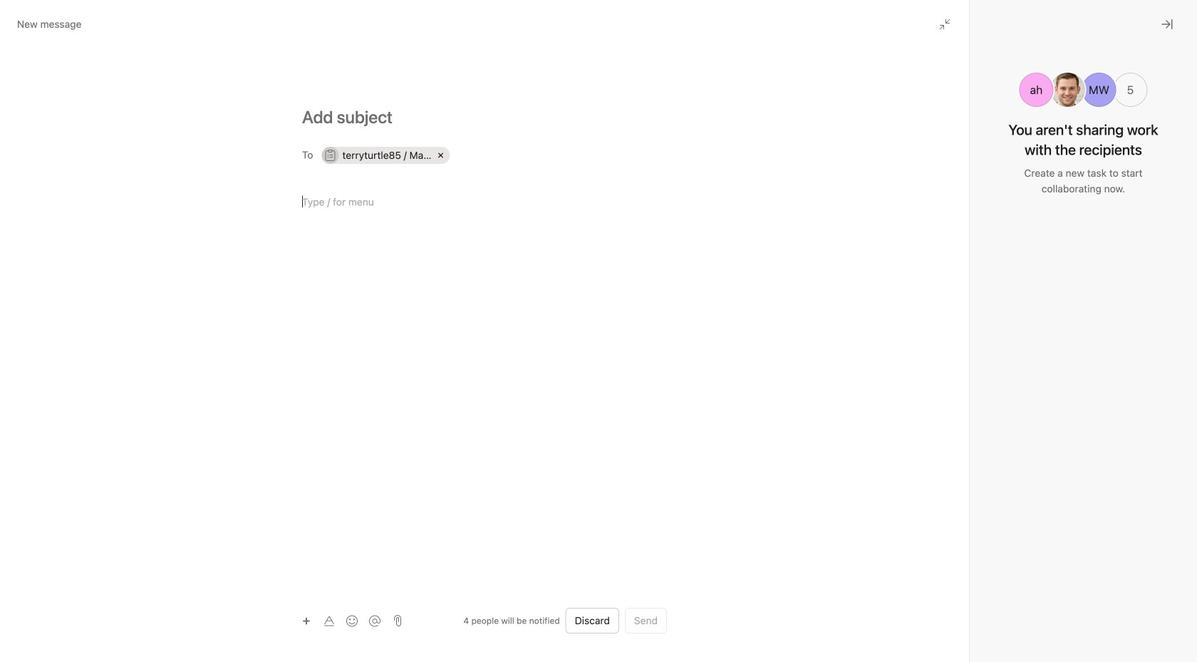 Task type: locate. For each thing, give the bounding box(es) containing it.
None radio
[[656, 52, 681, 78], [680, 52, 705, 78], [704, 52, 729, 78], [656, 52, 681, 78], [680, 52, 705, 78], [704, 52, 729, 78]]

formatting image
[[324, 616, 335, 627]]

row
[[320, 143, 667, 168]]

None radio
[[583, 52, 608, 78], [607, 52, 632, 78], [632, 52, 657, 78], [728, 52, 753, 78], [753, 52, 778, 78], [777, 52, 802, 78], [801, 52, 826, 78], [825, 52, 850, 78], [583, 52, 608, 78], [607, 52, 632, 78], [632, 52, 657, 78], [728, 52, 753, 78], [753, 52, 778, 78], [777, 52, 802, 78], [801, 52, 826, 78], [825, 52, 850, 78]]

option group
[[583, 52, 850, 78]]

toolbar
[[297, 611, 388, 631]]

cell
[[322, 147, 450, 164]]



Task type: vqa. For each thing, say whether or not it's contained in the screenshot.
toolbar
yes



Task type: describe. For each thing, give the bounding box(es) containing it.
Add subject text field
[[285, 105, 684, 128]]

minimize image
[[940, 19, 951, 30]]

close image
[[1162, 19, 1173, 30]]

hide sidebar image
[[19, 11, 30, 23]]

emoji image
[[346, 616, 358, 627]]

at mention image
[[369, 616, 381, 627]]



